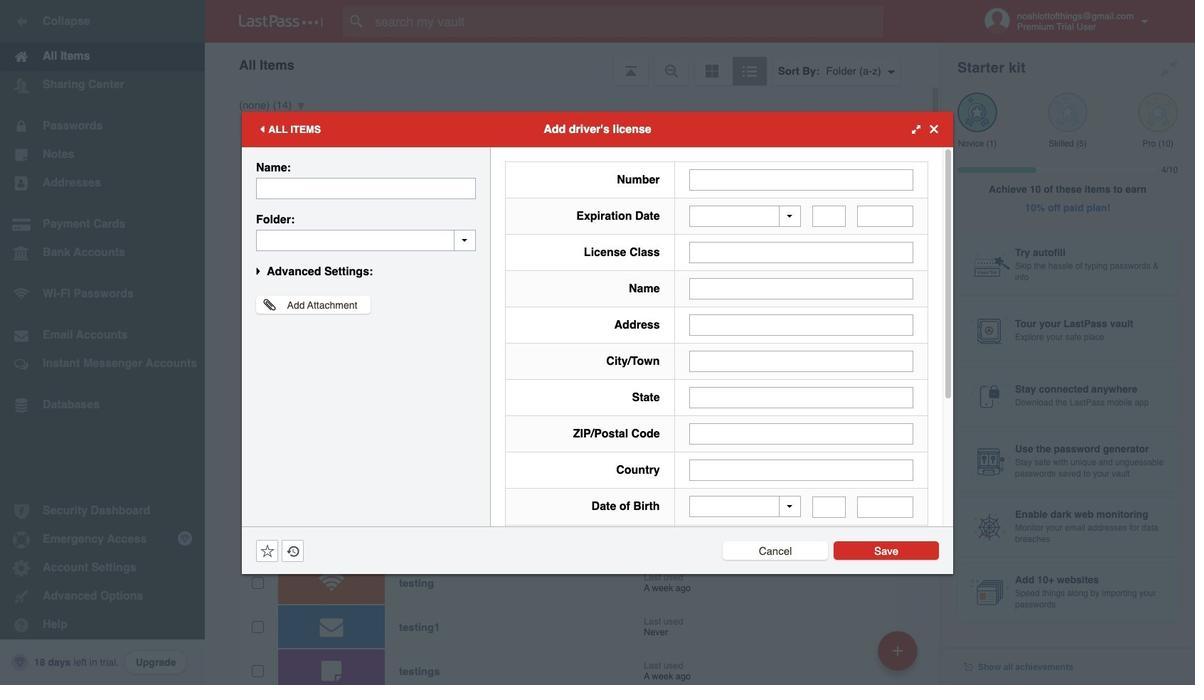 Task type: vqa. For each thing, say whether or not it's contained in the screenshot.
main navigation Navigation at the left of the page
yes



Task type: locate. For each thing, give the bounding box(es) containing it.
dialog
[[242, 111, 953, 685]]

main navigation navigation
[[0, 0, 205, 685]]

new item image
[[893, 646, 903, 656]]

new item navigation
[[873, 627, 926, 685]]

vault options navigation
[[205, 43, 941, 85]]

None text field
[[256, 178, 476, 199], [857, 206, 914, 227], [256, 229, 476, 251], [689, 314, 914, 336], [689, 423, 914, 445], [689, 460, 914, 481], [813, 496, 846, 518], [857, 496, 914, 518], [256, 178, 476, 199], [857, 206, 914, 227], [256, 229, 476, 251], [689, 314, 914, 336], [689, 423, 914, 445], [689, 460, 914, 481], [813, 496, 846, 518], [857, 496, 914, 518]]

None text field
[[689, 169, 914, 190], [813, 206, 846, 227], [689, 242, 914, 263], [689, 278, 914, 300], [689, 351, 914, 372], [689, 387, 914, 408], [689, 169, 914, 190], [813, 206, 846, 227], [689, 242, 914, 263], [689, 278, 914, 300], [689, 351, 914, 372], [689, 387, 914, 408]]

search my vault text field
[[343, 6, 911, 37]]



Task type: describe. For each thing, give the bounding box(es) containing it.
lastpass image
[[239, 15, 323, 28]]

Search search field
[[343, 6, 911, 37]]



